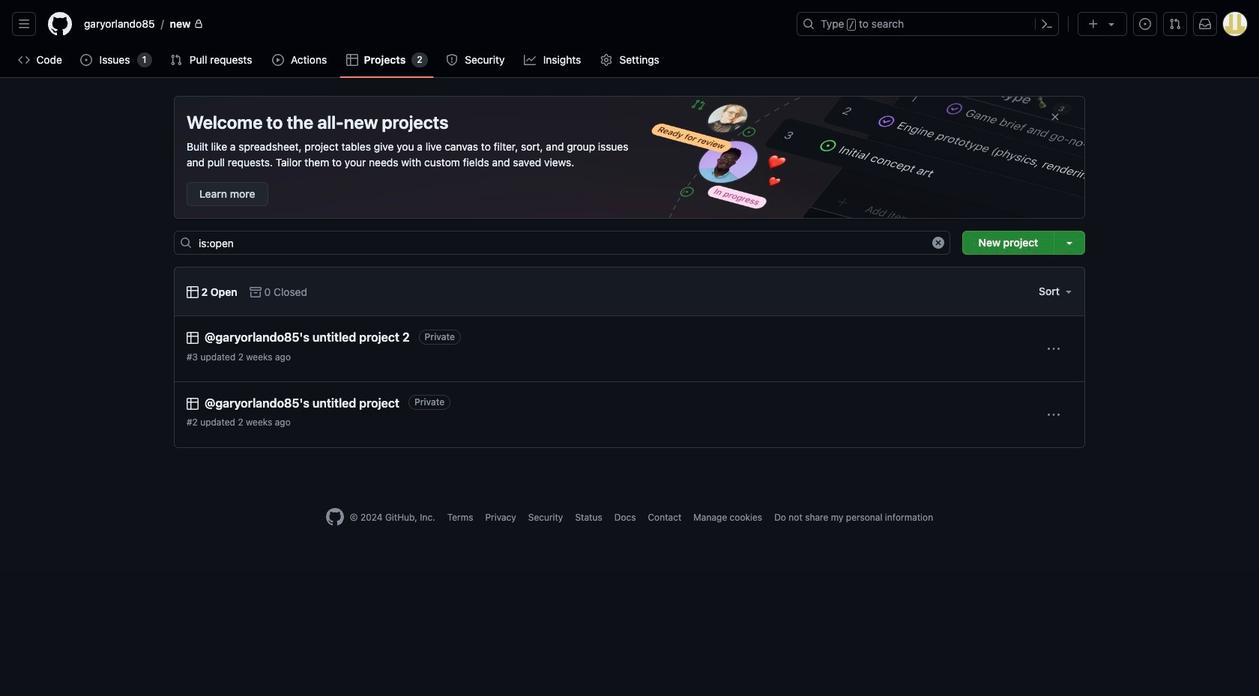 Task type: describe. For each thing, give the bounding box(es) containing it.
gear image
[[601, 54, 613, 66]]

command palette image
[[1042, 18, 1054, 30]]

code image
[[18, 54, 30, 66]]

plus image
[[1088, 18, 1100, 30]]

git pull request image
[[1170, 18, 1182, 30]]

1 horizontal spatial table image
[[346, 54, 358, 66]]

shield image
[[446, 54, 458, 66]]

search image
[[180, 237, 192, 249]]

1 horizontal spatial homepage image
[[326, 509, 344, 527]]

2 kebab horizontal image from the top
[[1048, 409, 1060, 421]]

issue opened image
[[81, 54, 93, 66]]



Task type: locate. For each thing, give the bounding box(es) containing it.
homepage image
[[48, 12, 72, 36], [326, 509, 344, 527]]

lock image
[[194, 19, 203, 28]]

0 vertical spatial kebab horizontal image
[[1048, 343, 1060, 355]]

triangle down image
[[1063, 286, 1075, 298]]

archive image
[[250, 286, 262, 298]]

1 vertical spatial kebab horizontal image
[[1048, 409, 1060, 421]]

git pull request image
[[170, 54, 182, 66]]

0 horizontal spatial table image
[[187, 332, 199, 344]]

1 vertical spatial table image
[[187, 398, 199, 410]]

table image
[[346, 54, 358, 66], [187, 332, 199, 344]]

table image
[[187, 286, 199, 298], [187, 398, 199, 410]]

clear image
[[933, 237, 945, 249]]

1 table image from the top
[[187, 286, 199, 298]]

0 vertical spatial homepage image
[[48, 12, 72, 36]]

kebab horizontal image
[[1048, 343, 1060, 355], [1048, 409, 1060, 421]]

1 vertical spatial table image
[[187, 332, 199, 344]]

triangle down image
[[1106, 18, 1118, 30]]

0 vertical spatial table image
[[346, 54, 358, 66]]

play image
[[272, 54, 284, 66]]

Search all projects text field
[[174, 231, 951, 255]]

2 table image from the top
[[187, 398, 199, 410]]

issue opened image
[[1140, 18, 1152, 30]]

0 horizontal spatial homepage image
[[48, 12, 72, 36]]

1 vertical spatial homepage image
[[326, 509, 344, 527]]

graph image
[[524, 54, 536, 66]]

0 vertical spatial table image
[[187, 286, 199, 298]]

close image
[[1050, 111, 1062, 123]]

list
[[78, 12, 788, 36]]

1 kebab horizontal image from the top
[[1048, 343, 1060, 355]]

notifications image
[[1200, 18, 1212, 30]]



Task type: vqa. For each thing, say whether or not it's contained in the screenshot.
topmost "Python Language" 'element'
no



